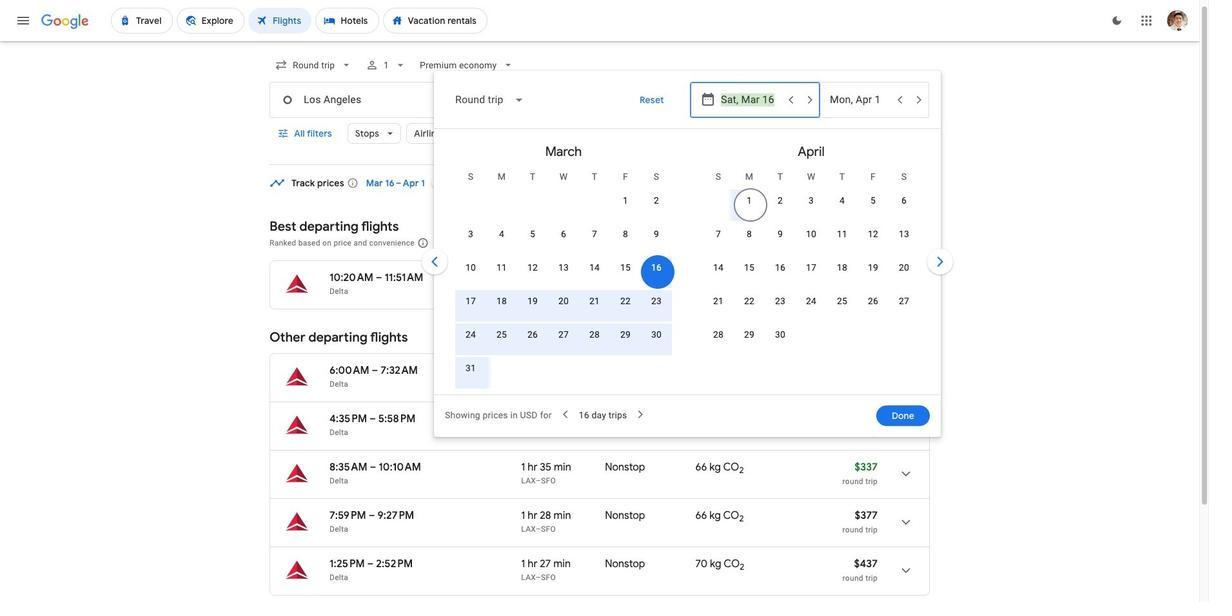 Task type: describe. For each thing, give the bounding box(es) containing it.
sun, mar 10 element
[[466, 261, 476, 274]]

tue, apr 16 element
[[775, 261, 786, 274]]

learn more about tracked prices image
[[347, 177, 358, 189]]

Arrival time: 10:10 AM. text field
[[379, 461, 421, 474]]

flight details. leaves los angeles international airport at 4:35 pm on saturday, march 16 and arrives at san francisco international airport at 5:58 pm on saturday, march 16. image
[[891, 410, 922, 441]]

leaves los angeles international airport at 1:25 pm on saturday, march 16 and arrives at san francisco international airport at 2:52 pm on saturday, march 16. element
[[330, 558, 413, 571]]

sat, mar 9 element
[[654, 228, 659, 241]]

nonstop flight. element for total duration 1 hr 23 min. element
[[605, 413, 645, 428]]

sat, mar 16, departure date. element
[[651, 261, 662, 274]]

Departure time: 10:20 AM. text field
[[330, 272, 373, 284]]

find the best price region
[[270, 166, 930, 209]]

thu, mar 7 element
[[592, 228, 597, 241]]

thu, apr 18 element
[[837, 261, 847, 274]]

fri, mar 1 element
[[623, 194, 628, 207]]

total duration 1 hr 35 min. element
[[521, 461, 605, 476]]

learn more about ranking image
[[417, 237, 429, 249]]

thu, apr 11 element
[[837, 228, 847, 241]]

tue, mar 26 element
[[527, 328, 538, 341]]

sun, mar 31 element
[[466, 362, 476, 375]]

fri, mar 29 element
[[620, 328, 631, 341]]

row up wed, apr 24 element
[[703, 255, 920, 292]]

leaves los angeles international airport at 6:00 am on saturday, march 16 and arrives at san francisco international airport at 7:32 am on saturday, march 16. element
[[330, 364, 418, 377]]

total duration 1 hr 23 min. element
[[521, 413, 605, 428]]

row up the fri, mar 8 element
[[610, 183, 672, 225]]

row down 'wed, mar 20' "element"
[[455, 322, 672, 359]]

tue, mar 5 element
[[530, 228, 535, 241]]

wed, mar 6 element
[[561, 228, 566, 241]]

leaves los angeles international airport at 7:59 pm on saturday, march 16 and arrives at san francisco international airport at 9:27 pm on saturday, march 16. element
[[330, 509, 414, 522]]

wed, mar 27 element
[[558, 328, 569, 341]]

mon, mar 4 element
[[499, 228, 504, 241]]

row down sun, mar 24 element
[[455, 356, 486, 393]]

sun, apr 21 element
[[713, 295, 724, 308]]

row up wed, mar 27 element
[[455, 289, 672, 326]]

Arrival time: 7:32 AM. text field
[[381, 364, 418, 377]]

fri, apr 12 element
[[868, 228, 878, 241]]

sat, mar 2 element
[[654, 194, 659, 207]]

tue, apr 30 element
[[775, 328, 786, 341]]

thu, apr 25 element
[[837, 295, 847, 308]]

Arrival time: 11:51 AM. text field
[[385, 272, 423, 284]]

nonstop flight. element for 'total duration 1 hr 35 min.' 'element'
[[605, 461, 645, 476]]

wed, mar 20 element
[[558, 295, 569, 308]]

Departure time: 1:25 PM. text field
[[330, 558, 365, 571]]

Departure time: 7:59 PM. text field
[[330, 509, 366, 522]]

fri, mar 15 element
[[620, 261, 631, 274]]

tue, mar 12 element
[[527, 261, 538, 274]]

Departure time: 4:35 PM. text field
[[330, 413, 367, 426]]

sun, mar 17 element
[[466, 295, 476, 308]]

mon, apr 29 element
[[744, 328, 755, 341]]

change appearance image
[[1101, 5, 1132, 36]]

nonstop flight. element for total duration 1 hr 28 min. element
[[605, 509, 645, 524]]

nonstop flight. element for the total duration 1 hr 31 min. element
[[605, 272, 645, 286]]

Return text field
[[830, 83, 889, 117]]

thu, mar 28 element
[[589, 328, 600, 341]]

wed, apr 17 element
[[806, 261, 816, 274]]

nonstop flight. element for total duration 1 hr 27 min. element
[[605, 558, 645, 573]]

wed, apr 10 element
[[806, 228, 816, 241]]

leaves los angeles international airport at 10:20 am on saturday, march 16 and arrives at san francisco international airport at 11:51 am on saturday, march 16. element
[[330, 272, 423, 284]]

Departure text field
[[721, 83, 780, 117]]

sat, mar 30 element
[[651, 328, 662, 341]]

total duration 1 hr 31 min. element
[[521, 272, 605, 286]]

thu, mar 14 element
[[589, 261, 600, 274]]

mon, mar 11 element
[[497, 261, 507, 274]]

wed, apr 3 element
[[809, 194, 814, 207]]

sat, apr 6 element
[[902, 194, 907, 207]]

tue, apr 23 element
[[775, 295, 786, 308]]



Task type: locate. For each thing, give the bounding box(es) containing it.
fri, apr 26 element
[[868, 295, 878, 308]]

327 us dollars text field for the total duration 1 hr 31 min. element
[[855, 272, 878, 284]]

row up 'wed, mar 20' "element"
[[455, 255, 672, 292]]

main menu image
[[15, 13, 31, 28]]

row group
[[440, 134, 687, 393], [687, 134, 935, 390]]

mon, apr 22 element
[[744, 295, 755, 308]]

2 row group from the left
[[687, 134, 935, 390]]

sun, apr 7 element
[[716, 228, 721, 241]]

leaves los angeles international airport at 8:35 am on saturday, march 16 and arrives at san francisco international airport at 10:10 am on saturday, march 16. element
[[330, 461, 421, 474]]

grid
[[440, 134, 935, 402]]

thu, apr 4 element
[[840, 194, 845, 207]]

fri, mar 8 element
[[623, 228, 628, 241]]

total duration 1 hr 28 min. element
[[521, 509, 605, 524]]

sun, mar 3 element
[[468, 228, 473, 241]]

sat, apr 20 element
[[899, 261, 909, 274]]

sat, mar 23 element
[[651, 295, 662, 308]]

row down wed, apr 17 "element"
[[703, 289, 920, 326]]

row down mon, apr 22 'element'
[[703, 322, 796, 359]]

337 US dollars text field
[[855, 461, 878, 474]]

tue, apr 2 element
[[778, 194, 783, 207]]

mon, apr 1, return date. element
[[747, 194, 752, 207]]

sun, mar 24 element
[[466, 328, 476, 341]]

tue, mar 19 element
[[527, 295, 538, 308]]

3 nonstop flight. element from the top
[[605, 461, 645, 476]]

4 nonstop flight. element from the top
[[605, 509, 645, 524]]

1 row group from the left
[[440, 134, 687, 393]]

2 327 us dollars text field from the top
[[855, 413, 878, 426]]

0 vertical spatial 327 us dollars text field
[[855, 272, 878, 284]]

None field
[[270, 54, 358, 77], [415, 54, 520, 77], [445, 84, 534, 115], [270, 54, 358, 77], [415, 54, 520, 77], [445, 84, 534, 115]]

mon, mar 18 element
[[497, 295, 507, 308]]

Return text field
[[830, 83, 889, 117]]

377 US dollars text field
[[855, 509, 878, 522]]

flight details. leaves los angeles international airport at 8:35 am on saturday, march 16 and arrives at san francisco international airport at 10:10 am on saturday, march 16. image
[[891, 459, 922, 489]]

Arrival time: 5:58 PM. text field
[[378, 413, 416, 426]]

nonstop flight. element
[[605, 272, 645, 286], [605, 413, 645, 428], [605, 461, 645, 476], [605, 509, 645, 524], [605, 558, 645, 573]]

thu, mar 21 element
[[589, 295, 600, 308]]

row
[[610, 183, 672, 225], [734, 183, 920, 225], [455, 222, 672, 259], [703, 222, 920, 259], [455, 255, 672, 292], [703, 255, 920, 292], [455, 289, 672, 326], [703, 289, 920, 326], [455, 322, 672, 359], [703, 322, 796, 359], [455, 356, 486, 393]]

Departure time: 6:00 AM. text field
[[330, 364, 369, 377]]

mon, apr 15 element
[[744, 261, 755, 274]]

previous image
[[419, 246, 450, 277]]

row up wed, mar 13 element
[[455, 222, 672, 259]]

next image
[[925, 246, 956, 277]]

flight details. leaves los angeles international airport at 1:25 pm on saturday, march 16 and arrives at san francisco international airport at 2:52 pm on saturday, march 16. image
[[891, 555, 922, 586]]

fri, apr 19 element
[[868, 261, 878, 274]]

swap origin and destination. image
[[467, 92, 482, 108]]

mon, apr 8 element
[[747, 228, 752, 241]]

Arrival time: 9:27 PM. text field
[[378, 509, 414, 522]]

Arrival time: 2:52 PM. text field
[[376, 558, 413, 571]]

1 327 us dollars text field from the top
[[855, 272, 878, 284]]

row up wed, apr 17 "element"
[[703, 222, 920, 259]]

sat, apr 13 element
[[899, 228, 909, 241]]

1 vertical spatial 327 us dollars text field
[[855, 413, 878, 426]]

1 nonstop flight. element from the top
[[605, 272, 645, 286]]

327 us dollars text field left 'flight details. leaves los angeles international airport at 4:35 pm on saturday, march 16 and arrives at san francisco international airport at 5:58 pm on saturday, march 16.' icon
[[855, 413, 878, 426]]

fri, apr 5 element
[[871, 194, 876, 207]]

wed, mar 13 element
[[558, 261, 569, 274]]

sat, apr 27 element
[[899, 295, 909, 308]]

wed, apr 24 element
[[806, 295, 816, 308]]

fri, mar 22 element
[[620, 295, 631, 308]]

None search field
[[270, 50, 956, 437]]

2 nonstop flight. element from the top
[[605, 413, 645, 428]]

total duration 1 hr 27 min. element
[[521, 558, 605, 573]]

leaves los angeles international airport at 4:35 pm on saturday, march 16 and arrives at san francisco international airport at 5:58 pm on saturday, march 16. element
[[330, 413, 416, 426]]

row up thu, apr 11 element
[[734, 183, 920, 225]]

flight details. leaves los angeles international airport at 7:59 pm on saturday, march 16 and arrives at san francisco international airport at 9:27 pm on saturday, march 16. image
[[891, 507, 922, 538]]

tue, apr 9 element
[[778, 228, 783, 241]]

sun, apr 28 element
[[713, 328, 724, 341]]

sun, apr 14 element
[[713, 261, 724, 274]]

None text field
[[270, 82, 472, 118]]

327 us dollars text field for total duration 1 hr 23 min. element
[[855, 413, 878, 426]]

437 US dollars text field
[[854, 558, 878, 571]]

mon, mar 25 element
[[497, 328, 507, 341]]

5 nonstop flight. element from the top
[[605, 558, 645, 573]]

main content
[[270, 166, 930, 602]]

327 us dollars text field up the fri, apr 26 element
[[855, 272, 878, 284]]

Departure time: 8:35 AM. text field
[[330, 461, 367, 474]]

327 US dollars text field
[[855, 272, 878, 284], [855, 413, 878, 426]]

Departure text field
[[721, 83, 780, 117]]



Task type: vqa. For each thing, say whether or not it's contained in the screenshot.
do
no



